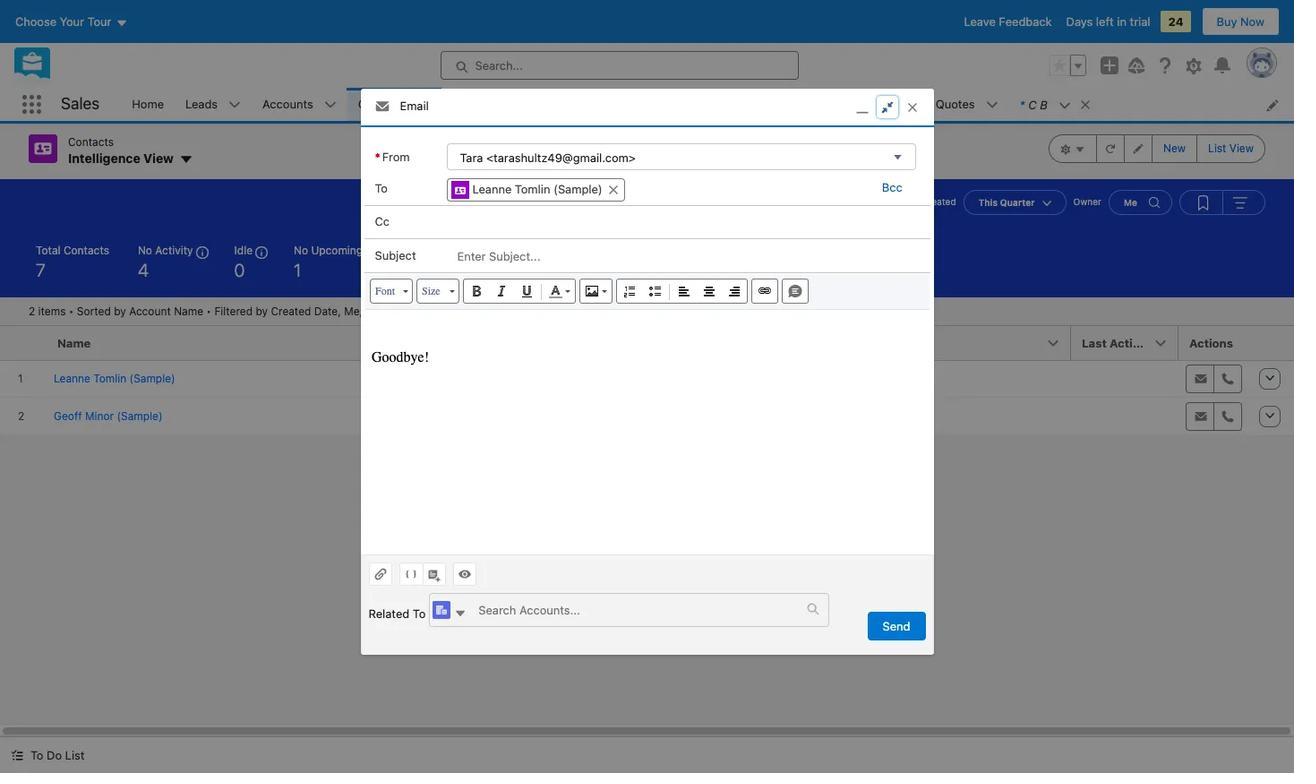 Task type: locate. For each thing, give the bounding box(es) containing it.
row number cell
[[0, 326, 47, 361]]

1 • from the left
[[69, 304, 74, 318]]

Search Accounts... text field
[[468, 594, 807, 626]]

home link
[[121, 88, 175, 121]]

last activity button
[[1071, 326, 1179, 360]]

grid containing name
[[0, 326, 1294, 436]]

1 vertical spatial *
[[375, 149, 380, 164]]

1 inside "due today 1"
[[476, 259, 483, 280]]

upcoming
[[311, 243, 363, 257], [366, 304, 418, 318]]

grid
[[0, 326, 1294, 436]]

text default image right "(sample)"
[[607, 184, 620, 196]]

2 1 from the left
[[476, 259, 483, 280]]

group down "days"
[[1049, 55, 1087, 76]]

1 horizontal spatial activity
[[1110, 335, 1155, 350]]

activity up account
[[155, 243, 193, 257]]

1 list item from the left
[[441, 88, 560, 121]]

*
[[1020, 97, 1025, 112], [375, 149, 380, 164]]

no up account
[[138, 243, 152, 257]]

0 vertical spatial to
[[375, 181, 388, 196]]

group up me button
[[1049, 134, 1266, 163]]

1 horizontal spatial created
[[922, 196, 956, 207]]

1 vertical spatial upcoming
[[366, 304, 418, 318]]

last activity
[[1082, 335, 1155, 350]]

* for * c b
[[1020, 97, 1025, 112]]

0 vertical spatial created
[[922, 196, 956, 207]]

b
[[1040, 97, 1048, 112]]

1
[[294, 259, 301, 280], [476, 259, 483, 280]]

contacts up intelligence
[[68, 135, 114, 149]]

0 horizontal spatial •
[[69, 304, 74, 318]]

list
[[1209, 142, 1227, 155], [65, 748, 85, 762]]

filtered
[[214, 304, 253, 318]]

tara <tarashultz49@gmail.com>
[[460, 151, 636, 165]]

1 horizontal spatial view
[[1230, 142, 1254, 155]]

1 horizontal spatial 4
[[404, 259, 415, 280]]

this
[[979, 197, 998, 207]]

2 vertical spatial group
[[1180, 189, 1266, 215]]

text default image
[[807, 603, 820, 616], [454, 607, 467, 620]]

2 no from the left
[[294, 243, 308, 257]]

sales
[[61, 94, 100, 113]]

upcoming left subject
[[311, 243, 363, 257]]

intelligence
[[68, 150, 140, 166]]

idle
[[234, 243, 253, 257]]

list view button
[[1197, 134, 1266, 163]]

quotes list item
[[925, 88, 1009, 121]]

view inside "button"
[[1230, 142, 1254, 155]]

0 vertical spatial text default image
[[1079, 98, 1092, 111]]

account
[[129, 304, 171, 318]]

To text field
[[629, 181, 854, 198]]

2 horizontal spatial to
[[413, 606, 426, 620]]

list view
[[1209, 142, 1254, 155]]

created
[[922, 196, 956, 207], [271, 304, 311, 318]]

activity
[[155, 243, 193, 257], [1110, 335, 1155, 350]]

0 vertical spatial name
[[174, 304, 203, 318]]

contacts inside the total contacts 7
[[64, 243, 109, 257]]

now
[[1241, 14, 1265, 29]]

tara <tarashultz49@gmail.com> button
[[447, 144, 916, 170]]

1 vertical spatial 2
[[29, 304, 35, 318]]

1 down no upcoming at the top of the page
[[294, 259, 301, 280]]

2 vertical spatial to
[[30, 748, 43, 762]]

1 horizontal spatial *
[[1020, 97, 1025, 112]]

1 vertical spatial activity
[[1110, 335, 1155, 350]]

4
[[138, 259, 149, 280], [404, 259, 415, 280]]

contacts right total
[[64, 243, 109, 257]]

me,
[[344, 304, 363, 318]]

leave feedback
[[964, 14, 1052, 29]]

1 horizontal spatial by
[[256, 304, 268, 318]]

1 horizontal spatial name
[[174, 304, 203, 318]]

• right items
[[69, 304, 74, 318]]

view
[[1230, 142, 1254, 155], [143, 150, 174, 166]]

0 vertical spatial activity
[[155, 243, 193, 257]]

action image
[[1251, 326, 1294, 360]]

24
[[1169, 14, 1184, 29]]

0 horizontal spatial by
[[114, 304, 126, 318]]

2
[[558, 259, 568, 280], [29, 304, 35, 318]]

search...
[[475, 58, 523, 73]]

0 horizontal spatial list
[[65, 748, 85, 762]]

* inside list item
[[1020, 97, 1025, 112]]

1 horizontal spatial to
[[375, 181, 388, 196]]

0 horizontal spatial 2
[[29, 304, 35, 318]]

0 horizontal spatial no
[[138, 243, 152, 257]]

activity inside key performance indicators group
[[155, 243, 193, 257]]

to
[[375, 181, 388, 196], [413, 606, 426, 620], [30, 748, 43, 762]]

activity for no activity
[[155, 243, 193, 257]]

action cell
[[1251, 326, 1294, 361]]

0 horizontal spatial 1
[[294, 259, 301, 280]]

list
[[121, 88, 1294, 121]]

1 vertical spatial name
[[57, 335, 91, 350]]

0 vertical spatial list
[[1209, 142, 1227, 155]]

to inside button
[[30, 748, 43, 762]]

do
[[47, 748, 62, 762]]

2 horizontal spatial text default image
[[1079, 98, 1092, 111]]

contacts
[[358, 97, 407, 111], [68, 135, 114, 149], [64, 243, 109, 257]]

* inside email dialog
[[375, 149, 380, 164]]

trial
[[1130, 14, 1151, 29]]

0 horizontal spatial upcoming
[[311, 243, 363, 257]]

list item down the search...
[[441, 88, 560, 121]]

accounts list item
[[252, 88, 347, 121]]

new button
[[1152, 134, 1198, 163]]

1 vertical spatial group
[[1049, 134, 1266, 163]]

list item up contact view settings image
[[1009, 88, 1100, 121]]

* for *
[[375, 149, 380, 164]]

2 vertical spatial contacts
[[64, 243, 109, 257]]

quarter
[[1000, 197, 1035, 207]]

last
[[1082, 335, 1107, 350]]

0 horizontal spatial activity
[[155, 243, 193, 257]]

upcoming right me,
[[366, 304, 418, 318]]

1 down due
[[476, 259, 483, 280]]

quotes link
[[925, 88, 986, 121]]

0 horizontal spatial to
[[30, 748, 43, 762]]

2 inside button
[[558, 259, 568, 280]]

0 horizontal spatial list item
[[441, 88, 560, 121]]

1 horizontal spatial 2
[[558, 259, 568, 280]]

leanne
[[473, 182, 512, 196]]

tara
[[460, 151, 483, 165]]

name right account
[[174, 304, 203, 318]]

4 down no activity
[[138, 259, 149, 280]]

0 vertical spatial upcoming
[[311, 243, 363, 257]]

owner
[[1074, 196, 1102, 207]]

activity for last activity
[[1110, 335, 1155, 350]]

0 vertical spatial contacts
[[358, 97, 407, 111]]

text default image right b at the top right of the page
[[1079, 98, 1092, 111]]

1 horizontal spatial 1
[[476, 259, 483, 280]]

cell
[[406, 360, 445, 397], [445, 360, 753, 397], [1071, 360, 1179, 397], [406, 397, 445, 435], [445, 397, 753, 435], [1071, 397, 1179, 435]]

name button
[[47, 326, 406, 360]]

1 vertical spatial text default image
[[607, 184, 620, 196]]

2 • from the left
[[206, 304, 211, 318]]

no for 1
[[294, 243, 308, 257]]

list right do
[[65, 748, 85, 762]]

created left date,
[[271, 304, 311, 318]]

tomlin
[[515, 182, 550, 196]]

last activity cell
[[1071, 326, 1179, 361]]

view right new
[[1230, 142, 1254, 155]]

list right new
[[1209, 142, 1227, 155]]

activity inside button
[[1110, 335, 1155, 350]]

* left from
[[375, 149, 380, 164]]

2 vertical spatial text default image
[[11, 749, 23, 762]]

2 items • sorted by account name • filtered by created date, me, upcoming
[[29, 304, 418, 318]]

view right intelligence
[[143, 150, 174, 166]]

text default image left send button on the bottom of page
[[807, 603, 820, 616]]

to up cc
[[375, 181, 388, 196]]

text default image inside the 'leanne tomlin (sample)' link
[[607, 184, 620, 196]]

leanne tomlin (sample) link
[[447, 178, 625, 202]]

1 vertical spatial list
[[65, 748, 85, 762]]

to left the accounts icon
[[413, 606, 426, 620]]

0 horizontal spatial name
[[57, 335, 91, 350]]

name down sorted
[[57, 335, 91, 350]]

leave feedback link
[[964, 14, 1052, 29]]

text default image
[[1079, 98, 1092, 111], [607, 184, 620, 196], [11, 749, 23, 762]]

0 horizontal spatial text default image
[[11, 749, 23, 762]]

2 left items
[[29, 304, 35, 318]]

view for intelligence view
[[143, 150, 174, 166]]

to left do
[[30, 748, 43, 762]]

2 items • sorted by account name • filtered by created date, me, upcoming status
[[29, 304, 418, 318]]

leave
[[964, 14, 996, 29]]

4 down overdue
[[404, 259, 415, 280]]

overdue
[[404, 243, 447, 257]]

name
[[174, 304, 203, 318], [57, 335, 91, 350]]

total contacts 7
[[36, 243, 109, 280]]

1 horizontal spatial list item
[[1009, 88, 1100, 121]]

0 vertical spatial *
[[1020, 97, 1025, 112]]

1 horizontal spatial upcoming
[[366, 304, 418, 318]]

0 horizontal spatial 4
[[138, 259, 149, 280]]

1 no from the left
[[138, 243, 152, 257]]

home
[[132, 97, 164, 111]]

2 button
[[547, 236, 633, 286]]

name cell
[[47, 326, 406, 361]]

by right filtered
[[256, 304, 268, 318]]

list inside the list view "button"
[[1209, 142, 1227, 155]]

view for list view
[[1230, 142, 1254, 155]]

group
[[1049, 55, 1087, 76], [1049, 134, 1266, 163], [1180, 189, 1266, 215]]

1 horizontal spatial no
[[294, 243, 308, 257]]

text default image inside list item
[[1079, 98, 1092, 111]]

2 4 from the left
[[404, 259, 415, 280]]

new
[[1164, 142, 1186, 155]]

no
[[138, 243, 152, 257], [294, 243, 308, 257]]

1 4 from the left
[[138, 259, 149, 280]]

* left c
[[1020, 97, 1025, 112]]

0 horizontal spatial view
[[143, 150, 174, 166]]

no right idle
[[294, 243, 308, 257]]

0 horizontal spatial *
[[375, 149, 380, 164]]

text default image for the 'leanne tomlin (sample)' link
[[607, 184, 620, 196]]

<tarashultz49@gmail.com>
[[486, 151, 636, 165]]

1 horizontal spatial list
[[1209, 142, 1227, 155]]

0 vertical spatial 2
[[558, 259, 568, 280]]

1 horizontal spatial text default image
[[607, 184, 620, 196]]

1 vertical spatial to
[[413, 606, 426, 620]]

text default image right the accounts icon
[[454, 607, 467, 620]]

2 list item from the left
[[1009, 88, 1100, 121]]

title cell
[[445, 326, 753, 361]]

created left this
[[922, 196, 956, 207]]

1 1 from the left
[[294, 259, 301, 280]]

• left filtered
[[206, 304, 211, 318]]

list item
[[441, 88, 560, 121], [1009, 88, 1100, 121]]

key performance indicators group
[[0, 236, 1294, 297]]

contact image
[[451, 182, 469, 199]]

1 horizontal spatial •
[[206, 304, 211, 318]]

0 horizontal spatial created
[[271, 304, 311, 318]]

2 right "due today 1"
[[558, 259, 568, 280]]

no activity
[[138, 243, 193, 257]]

by
[[114, 304, 126, 318], [256, 304, 268, 318]]

text default image left do
[[11, 749, 23, 762]]

activity right the "last"
[[1110, 335, 1155, 350]]

by right sorted
[[114, 304, 126, 318]]

group down the list view "button"
[[1180, 189, 1266, 215]]

•
[[69, 304, 74, 318], [206, 304, 211, 318]]

contacts up from
[[358, 97, 407, 111]]



Task type: describe. For each thing, give the bounding box(es) containing it.
feedback
[[999, 14, 1052, 29]]

important cell
[[406, 326, 445, 361]]

contact view settings image
[[1049, 134, 1097, 163]]

leads list item
[[175, 88, 252, 121]]

bcc
[[882, 180, 903, 194]]

leads link
[[175, 88, 229, 121]]

text default image for list item containing *
[[1079, 98, 1092, 111]]

7
[[36, 259, 45, 280]]

related to
[[369, 606, 426, 620]]

actions
[[1190, 335, 1234, 350]]

reports
[[849, 97, 891, 111]]

me button
[[1109, 189, 1173, 215]]

2 for 2 items • sorted by account name • filtered by created date, me, upcoming
[[29, 304, 35, 318]]

row number image
[[0, 326, 47, 360]]

in
[[1117, 14, 1127, 29]]

subject
[[375, 248, 416, 262]]

items
[[38, 304, 66, 318]]

1 vertical spatial contacts
[[68, 135, 114, 149]]

today
[[499, 243, 529, 257]]

1 vertical spatial created
[[271, 304, 311, 318]]

intelligence view
[[68, 150, 174, 166]]

accounts
[[263, 97, 313, 111]]

0 horizontal spatial text default image
[[454, 607, 467, 620]]

buy now button
[[1202, 7, 1280, 36]]

group containing new
[[1049, 134, 1266, 163]]

to element
[[447, 177, 911, 205]]

related
[[369, 606, 410, 620]]

0 vertical spatial group
[[1049, 55, 1087, 76]]

to for to
[[375, 181, 388, 196]]

c
[[1029, 97, 1037, 112]]

leanne tomlin (sample)
[[473, 182, 603, 196]]

days left in trial
[[1067, 14, 1151, 29]]

list inside to do list button
[[65, 748, 85, 762]]

leads
[[185, 97, 218, 111]]

2 by from the left
[[256, 304, 268, 318]]

reports link
[[838, 88, 902, 121]]

4 inside overdue 4
[[404, 259, 415, 280]]

to do list button
[[0, 737, 95, 773]]

bcc button
[[878, 180, 907, 194]]

quotes
[[936, 97, 975, 111]]

date,
[[314, 304, 341, 318]]

due
[[476, 243, 496, 257]]

this quarter button
[[964, 189, 1066, 215]]

accounts image
[[433, 601, 451, 619]]

(sample)
[[554, 182, 603, 196]]

list item containing *
[[1009, 88, 1100, 121]]

no upcoming
[[294, 243, 363, 257]]

left
[[1096, 14, 1114, 29]]

actions cell
[[1179, 326, 1251, 361]]

upcoming inside key performance indicators group
[[311, 243, 363, 257]]

text default image inside to do list button
[[11, 749, 23, 762]]

email dialog
[[361, 89, 934, 655]]

this quarter
[[979, 197, 1035, 207]]

sorted
[[77, 304, 111, 318]]

buy now
[[1217, 14, 1265, 29]]

Subject text field
[[447, 240, 916, 272]]

send
[[883, 619, 911, 633]]

overdue 4
[[404, 243, 447, 280]]

contacts link
[[347, 88, 418, 121]]

from
[[382, 149, 410, 164]]

due today 1
[[476, 243, 529, 280]]

to for to do list
[[30, 748, 43, 762]]

* c b
[[1020, 97, 1048, 112]]

search... button
[[440, 51, 799, 80]]

contacts list item
[[347, 88, 441, 121]]

1 horizontal spatial text default image
[[807, 603, 820, 616]]

accounts link
[[252, 88, 324, 121]]

account name cell
[[753, 326, 1071, 361]]

send button
[[868, 612, 926, 641]]

1 by from the left
[[114, 304, 126, 318]]

2 for 2
[[558, 259, 568, 280]]

buy
[[1217, 14, 1238, 29]]

me
[[1124, 197, 1138, 207]]

reports list item
[[838, 88, 925, 121]]

0
[[234, 259, 245, 280]]

list containing home
[[121, 88, 1294, 121]]

days
[[1067, 14, 1093, 29]]

no for 4
[[138, 243, 152, 257]]

total
[[36, 243, 61, 257]]

cc
[[375, 214, 390, 228]]

to do list
[[30, 748, 85, 762]]

email
[[400, 99, 429, 113]]

name inside button
[[57, 335, 91, 350]]

contacts inside list item
[[358, 97, 407, 111]]



Task type: vqa. For each thing, say whether or not it's contained in the screenshot.
"SEND"
yes



